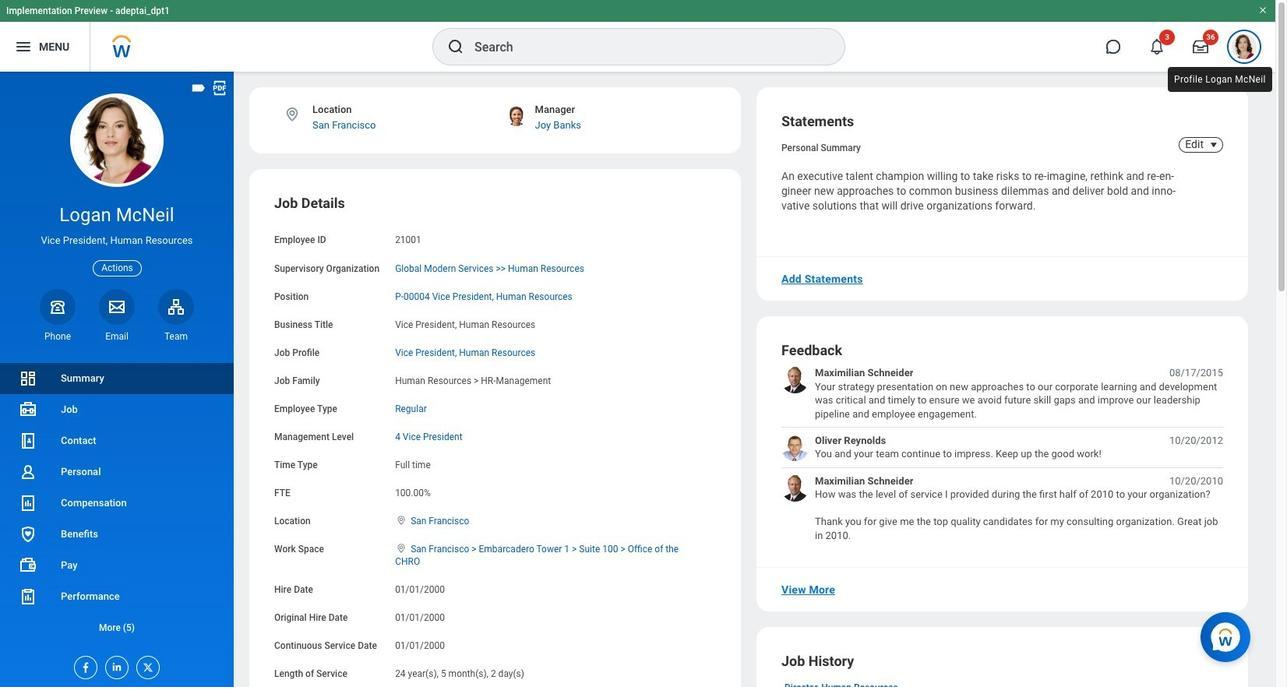 Task type: vqa. For each thing, say whether or not it's contained in the screenshot.
The Employee'S Photo (Maximilian Schneider)
yes



Task type: describe. For each thing, give the bounding box(es) containing it.
linkedin image
[[106, 657, 123, 673]]

notifications large image
[[1149, 39, 1165, 55]]

phone logan mcneil element
[[40, 330, 76, 343]]

inbox large image
[[1193, 39, 1209, 55]]

2 location image from the top
[[395, 543, 408, 554]]

mail image
[[108, 297, 126, 316]]

1 horizontal spatial list
[[782, 366, 1223, 542]]

full time element
[[395, 457, 431, 471]]

1 employee's photo (maximilian schneider) image from the top
[[782, 366, 809, 394]]

caret down image
[[1205, 139, 1223, 151]]

pay image
[[19, 556, 37, 575]]

performance image
[[19, 588, 37, 606]]

navigation pane region
[[0, 72, 234, 687]]

compensation image
[[19, 494, 37, 513]]

x image
[[137, 657, 154, 674]]

team logan mcneil element
[[158, 330, 194, 343]]

profile logan mcneil image
[[1232, 34, 1257, 62]]

personal image
[[19, 463, 37, 482]]

summary image
[[19, 369, 37, 388]]

view team image
[[167, 297, 185, 316]]



Task type: locate. For each thing, give the bounding box(es) containing it.
job image
[[19, 401, 37, 419]]

contact image
[[19, 432, 37, 450]]

0 vertical spatial employee's photo (maximilian schneider) image
[[782, 366, 809, 394]]

employee's photo (maximilian schneider) image up employee's photo (oliver reynolds)
[[782, 366, 809, 394]]

1 vertical spatial location image
[[395, 543, 408, 554]]

view printable version (pdf) image
[[211, 79, 228, 97]]

phone image
[[47, 297, 69, 316]]

email logan mcneil element
[[99, 330, 135, 343]]

2 employee's photo (maximilian schneider) image from the top
[[782, 475, 809, 502]]

banner
[[0, 0, 1276, 72]]

facebook image
[[75, 657, 92, 674]]

tooltip
[[1165, 64, 1275, 95]]

employee's photo (oliver reynolds) image
[[782, 434, 809, 461]]

tag image
[[190, 79, 207, 97]]

0 horizontal spatial list
[[0, 363, 234, 644]]

search image
[[447, 37, 465, 56]]

0 vertical spatial location image
[[395, 515, 408, 526]]

group
[[274, 194, 716, 687]]

1 vertical spatial employee's photo (maximilian schneider) image
[[782, 475, 809, 502]]

employee's photo (maximilian schneider) image down employee's photo (oliver reynolds)
[[782, 475, 809, 502]]

list
[[0, 363, 234, 644], [782, 366, 1223, 542]]

benefits image
[[19, 525, 37, 544]]

employee's photo (maximilian schneider) image
[[782, 366, 809, 394], [782, 475, 809, 502]]

location image
[[395, 515, 408, 526], [395, 543, 408, 554]]

close environment banner image
[[1258, 5, 1268, 15]]

justify image
[[14, 37, 33, 56]]

location image
[[284, 106, 301, 123]]

Search Workday  search field
[[475, 30, 813, 64]]

1 location image from the top
[[395, 515, 408, 526]]

personal summary element
[[782, 139, 861, 154]]



